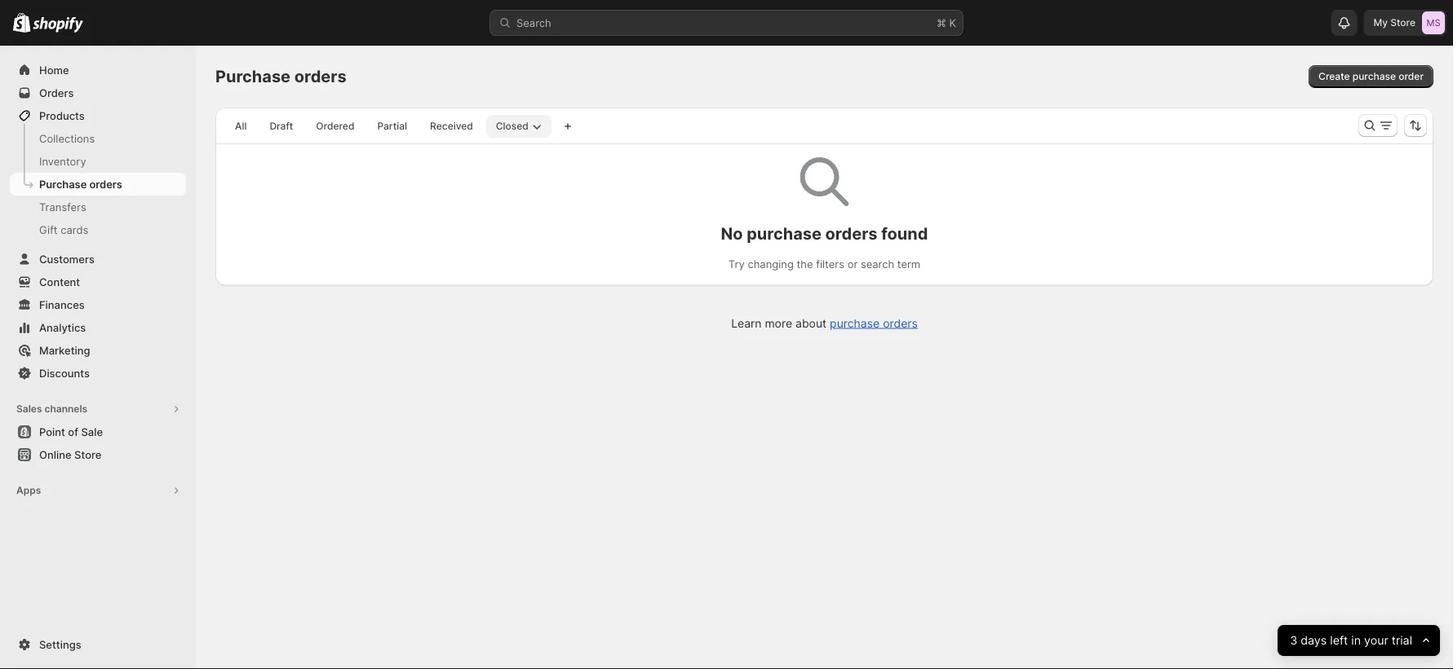 Task type: describe. For each thing, give the bounding box(es) containing it.
empty search results image
[[800, 157, 849, 206]]

transfers
[[39, 201, 86, 213]]

no purchase orders found
[[721, 224, 928, 244]]

online store
[[39, 449, 102, 461]]

search
[[861, 258, 894, 271]]

my store
[[1374, 17, 1416, 29]]

apps button
[[10, 480, 186, 503]]

all
[[235, 120, 247, 132]]

1 horizontal spatial shopify image
[[33, 17, 83, 33]]

k
[[949, 16, 956, 29]]

point of sale link
[[10, 421, 186, 444]]

closed
[[496, 120, 529, 132]]

transfers link
[[10, 196, 186, 219]]

store for my store
[[1391, 17, 1416, 29]]

ordered link
[[306, 115, 364, 138]]

try changing the filters or search term
[[729, 258, 921, 271]]

order
[[1399, 71, 1424, 82]]

customers
[[39, 253, 95, 266]]

apps
[[16, 485, 41, 497]]

filters
[[816, 258, 845, 271]]

gift
[[39, 224, 58, 236]]

purchase for create
[[1353, 71, 1396, 82]]

orders up ordered
[[294, 67, 347, 86]]

learn
[[731, 317, 762, 330]]

all link
[[225, 115, 257, 138]]

closed button
[[486, 115, 551, 138]]

3
[[1290, 634, 1297, 648]]

the
[[797, 258, 813, 271]]

sales
[[16, 403, 42, 415]]

point of sale
[[39, 426, 103, 439]]

⌘
[[937, 16, 946, 29]]

gift cards link
[[10, 219, 186, 242]]

changing
[[748, 258, 794, 271]]

content link
[[10, 271, 186, 294]]

ordered
[[316, 120, 354, 132]]

my
[[1374, 17, 1388, 29]]

analytics link
[[10, 317, 186, 339]]

discounts link
[[10, 362, 186, 385]]

home link
[[10, 59, 186, 82]]

settings
[[39, 639, 81, 652]]

0 horizontal spatial purchase orders
[[39, 178, 122, 191]]

sales channels button
[[10, 398, 186, 421]]

create purchase order
[[1319, 71, 1424, 82]]

⌘ k
[[937, 16, 956, 29]]

sale
[[81, 426, 103, 439]]

in
[[1351, 634, 1361, 648]]

point of sale button
[[0, 421, 196, 444]]

collections
[[39, 132, 95, 145]]

finances
[[39, 299, 85, 311]]

gift cards
[[39, 224, 88, 236]]

home
[[39, 64, 69, 76]]

analytics
[[39, 321, 86, 334]]

orders inside purchase orders link
[[89, 178, 122, 191]]

point
[[39, 426, 65, 439]]

customers link
[[10, 248, 186, 271]]

received link
[[420, 115, 483, 138]]

1 vertical spatial purchase
[[39, 178, 87, 191]]

draft link
[[260, 115, 303, 138]]

3 days left in your trial
[[1290, 634, 1412, 648]]



Task type: locate. For each thing, give the bounding box(es) containing it.
partial link
[[368, 115, 417, 138]]

0 vertical spatial store
[[1391, 17, 1416, 29]]

purchase orders
[[215, 67, 347, 86], [39, 178, 122, 191]]

found
[[881, 224, 928, 244]]

or
[[847, 258, 858, 271]]

0 vertical spatial purchase
[[1353, 71, 1396, 82]]

marketing
[[39, 344, 90, 357]]

purchase up 'all' at the top of the page
[[215, 67, 291, 86]]

products link
[[10, 104, 186, 127]]

try
[[729, 258, 745, 271]]

purchase for no
[[747, 224, 822, 244]]

finances link
[[10, 294, 186, 317]]

your
[[1364, 634, 1388, 648]]

orders
[[294, 67, 347, 86], [89, 178, 122, 191], [825, 224, 878, 244], [883, 317, 918, 330]]

purchase orders up draft
[[215, 67, 347, 86]]

1 horizontal spatial purchase
[[215, 67, 291, 86]]

store down sale
[[74, 449, 102, 461]]

purchase up changing
[[747, 224, 822, 244]]

1 horizontal spatial purchase
[[830, 317, 880, 330]]

purchase inside "link"
[[1353, 71, 1396, 82]]

tab list containing all
[[222, 114, 555, 138]]

marketing link
[[10, 339, 186, 362]]

1 vertical spatial purchase orders
[[39, 178, 122, 191]]

purchase up transfers
[[39, 178, 87, 191]]

orders up the 'or' at right top
[[825, 224, 878, 244]]

create
[[1319, 71, 1350, 82]]

2 horizontal spatial purchase
[[1353, 71, 1396, 82]]

orders
[[39, 86, 74, 99]]

online
[[39, 449, 72, 461]]

days
[[1301, 634, 1327, 648]]

0 horizontal spatial purchase
[[39, 178, 87, 191]]

3 days left in your trial button
[[1278, 626, 1440, 657]]

tab list
[[222, 114, 555, 138]]

0 horizontal spatial purchase
[[747, 224, 822, 244]]

settings link
[[10, 634, 186, 657]]

trial
[[1392, 634, 1412, 648]]

2 vertical spatial purchase
[[830, 317, 880, 330]]

term
[[897, 258, 921, 271]]

learn more about purchase orders
[[731, 317, 918, 330]]

about
[[796, 317, 827, 330]]

products
[[39, 109, 85, 122]]

more
[[765, 317, 792, 330]]

content
[[39, 276, 80, 288]]

store for online store
[[74, 449, 102, 461]]

no
[[721, 224, 743, 244]]

0 horizontal spatial shopify image
[[13, 13, 30, 32]]

0 vertical spatial purchase
[[215, 67, 291, 86]]

0 horizontal spatial store
[[74, 449, 102, 461]]

orders down the inventory 'link'
[[89, 178, 122, 191]]

purchase orders link
[[830, 317, 918, 330]]

purchase
[[1353, 71, 1396, 82], [747, 224, 822, 244], [830, 317, 880, 330]]

cards
[[61, 224, 88, 236]]

online store button
[[0, 444, 196, 467]]

sales channels
[[16, 403, 87, 415]]

create purchase order link
[[1309, 65, 1434, 88]]

shopify image
[[13, 13, 30, 32], [33, 17, 83, 33]]

online store link
[[10, 444, 186, 467]]

1 vertical spatial store
[[74, 449, 102, 461]]

search
[[517, 16, 551, 29]]

channels
[[44, 403, 87, 415]]

store
[[1391, 17, 1416, 29], [74, 449, 102, 461]]

purchase orders link
[[10, 173, 186, 196]]

received
[[430, 120, 473, 132]]

store inside 'button'
[[74, 449, 102, 461]]

left
[[1330, 634, 1348, 648]]

1 horizontal spatial purchase orders
[[215, 67, 347, 86]]

0 vertical spatial purchase orders
[[215, 67, 347, 86]]

orders down term on the right of page
[[883, 317, 918, 330]]

partial
[[377, 120, 407, 132]]

my store image
[[1422, 11, 1445, 34]]

orders link
[[10, 82, 186, 104]]

inventory
[[39, 155, 86, 168]]

purchase left order
[[1353, 71, 1396, 82]]

1 horizontal spatial store
[[1391, 17, 1416, 29]]

purchase orders down the inventory 'link'
[[39, 178, 122, 191]]

1 vertical spatial purchase
[[747, 224, 822, 244]]

of
[[68, 426, 78, 439]]

discounts
[[39, 367, 90, 380]]

draft
[[270, 120, 293, 132]]

store right the my
[[1391, 17, 1416, 29]]

inventory link
[[10, 150, 186, 173]]

purchase
[[215, 67, 291, 86], [39, 178, 87, 191]]

collections link
[[10, 127, 186, 150]]

purchase right about
[[830, 317, 880, 330]]



Task type: vqa. For each thing, say whether or not it's contained in the screenshot.
STORE inside button
yes



